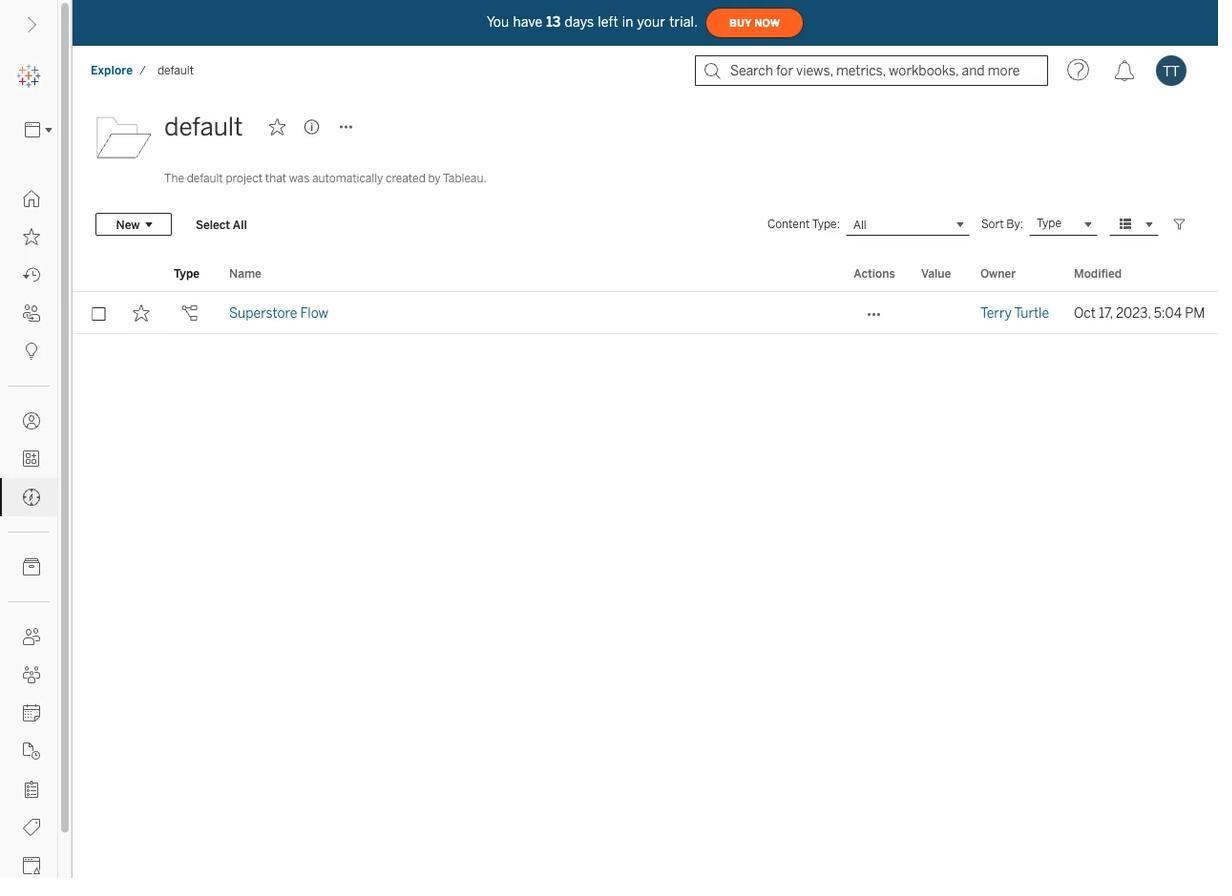Task type: vqa. For each thing, say whether or not it's contained in the screenshot.
collections link
no



Task type: describe. For each thing, give the bounding box(es) containing it.
tableau.
[[443, 171, 487, 185]]

in
[[622, 14, 634, 30]]

you have 13 days left in your trial.
[[487, 14, 698, 30]]

that
[[265, 171, 287, 185]]

project
[[226, 171, 263, 185]]

project image
[[95, 108, 153, 165]]

actions
[[854, 266, 895, 280]]

superstore flow
[[229, 305, 329, 321]]

content type:
[[768, 217, 840, 231]]

1 vertical spatial default
[[164, 112, 243, 142]]

explore
[[91, 64, 133, 77]]

type inside grid
[[174, 266, 200, 280]]

now
[[755, 17, 780, 29]]

superstore
[[229, 305, 297, 321]]

owner
[[981, 266, 1016, 280]]

list view image
[[1117, 216, 1134, 233]]

buy now
[[730, 17, 780, 29]]

/
[[140, 64, 146, 77]]

main navigation. press the up and down arrow keys to access links. element
[[0, 180, 57, 879]]

superstore flow link
[[229, 292, 329, 334]]

oct
[[1074, 305, 1096, 321]]

17,
[[1099, 305, 1113, 321]]

your
[[637, 14, 666, 30]]

you
[[487, 14, 509, 30]]

oct 17, 2023, 5:04 pm
[[1074, 305, 1206, 321]]

row containing superstore flow
[[73, 292, 1218, 334]]

new
[[116, 217, 140, 231]]

navigation panel element
[[0, 57, 58, 879]]

default element
[[152, 64, 200, 77]]

left
[[598, 14, 618, 30]]

Search for views, metrics, workbooks, and more text field
[[695, 55, 1048, 86]]

2 vertical spatial default
[[187, 171, 223, 185]]

5:04
[[1154, 305, 1182, 321]]

select all button
[[183, 213, 259, 236]]

cell inside grid
[[910, 292, 969, 334]]

select
[[196, 217, 230, 231]]

by:
[[1007, 217, 1024, 231]]

terry turtle
[[981, 305, 1050, 321]]



Task type: locate. For each thing, give the bounding box(es) containing it.
all
[[233, 217, 247, 231], [854, 217, 867, 231]]

have
[[513, 14, 543, 30]]

explore link
[[90, 63, 134, 78]]

modified
[[1074, 266, 1122, 280]]

trial.
[[670, 14, 698, 30]]

13
[[546, 14, 561, 30]]

name
[[229, 266, 261, 280]]

days
[[565, 14, 594, 30]]

the
[[164, 171, 184, 185]]

sort
[[982, 217, 1004, 231]]

type button
[[1029, 213, 1098, 236]]

0 horizontal spatial all
[[233, 217, 247, 231]]

automatically
[[312, 171, 383, 185]]

1 vertical spatial type
[[174, 266, 200, 280]]

1 horizontal spatial all
[[854, 217, 867, 231]]

type:
[[812, 217, 840, 231]]

all button
[[846, 213, 970, 236]]

0 horizontal spatial type
[[174, 266, 200, 280]]

buy now button
[[706, 8, 804, 38]]

terry turtle link
[[981, 292, 1050, 334]]

grid
[[73, 256, 1218, 879]]

created
[[386, 171, 426, 185]]

buy
[[730, 17, 752, 29]]

cell
[[910, 292, 969, 334]]

default
[[158, 64, 194, 77], [164, 112, 243, 142], [187, 171, 223, 185]]

select all
[[196, 217, 247, 231]]

new button
[[95, 213, 172, 236]]

1 all from the left
[[233, 217, 247, 231]]

the default project that was automatically created by tableau.
[[164, 171, 487, 185]]

by
[[428, 171, 441, 185]]

sort by:
[[982, 217, 1024, 231]]

0 vertical spatial type
[[1037, 216, 1062, 230]]

grid containing superstore flow
[[73, 256, 1218, 879]]

flow image
[[181, 305, 198, 322]]

type inside dropdown button
[[1037, 216, 1062, 230]]

all inside button
[[233, 217, 247, 231]]

type up flow 'image'
[[174, 266, 200, 280]]

explore /
[[91, 64, 146, 77]]

terry
[[981, 305, 1012, 321]]

all inside popup button
[[854, 217, 867, 231]]

turtle
[[1015, 305, 1050, 321]]

2 all from the left
[[854, 217, 867, 231]]

pm
[[1185, 305, 1206, 321]]

row
[[73, 292, 1218, 334]]

value
[[921, 266, 951, 280]]

all right select
[[233, 217, 247, 231]]

0 vertical spatial default
[[158, 64, 194, 77]]

default right "/"
[[158, 64, 194, 77]]

default right the
[[187, 171, 223, 185]]

2023,
[[1116, 305, 1151, 321]]

flow
[[300, 305, 329, 321]]

all right 'type:' on the top right of the page
[[854, 217, 867, 231]]

1 horizontal spatial type
[[1037, 216, 1062, 230]]

content
[[768, 217, 810, 231]]

type right by:
[[1037, 216, 1062, 230]]

was
[[289, 171, 310, 185]]

default up the
[[164, 112, 243, 142]]

type
[[1037, 216, 1062, 230], [174, 266, 200, 280]]



